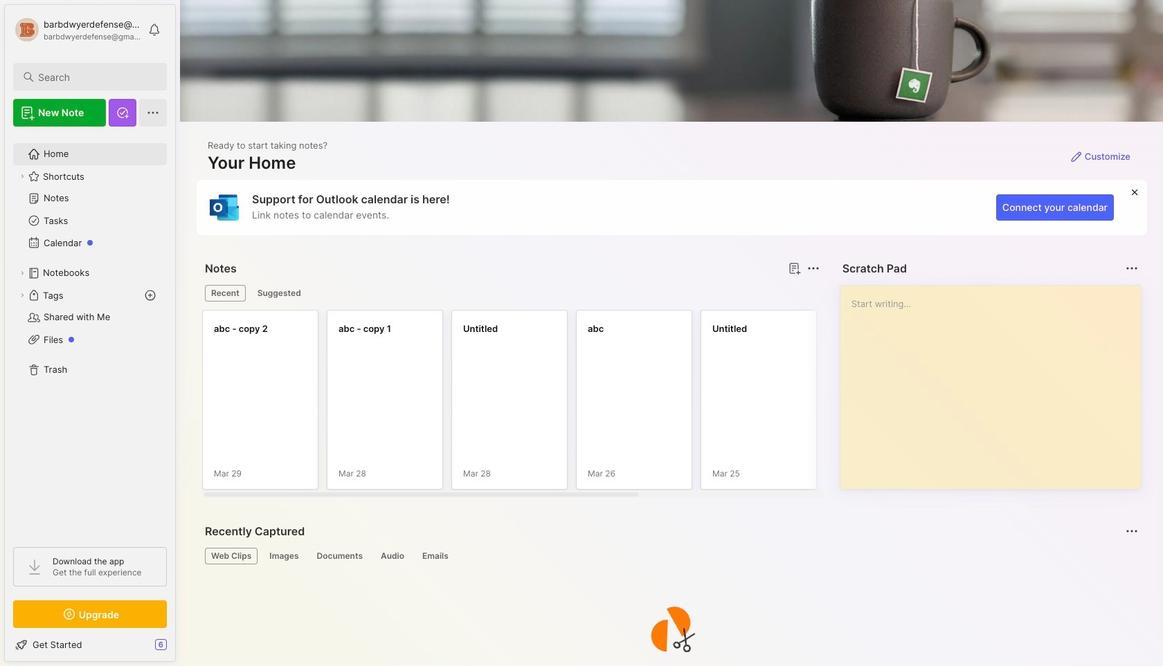 Task type: vqa. For each thing, say whether or not it's contained in the screenshot.
grid Grid
no



Task type: locate. For each thing, give the bounding box(es) containing it.
None search field
[[38, 69, 154, 85]]

Account field
[[13, 16, 141, 44]]

tree inside main element
[[5, 135, 175, 535]]

more actions image
[[1124, 260, 1140, 277]]

0 vertical spatial tab list
[[205, 285, 817, 302]]

tab list
[[205, 285, 817, 302], [205, 548, 1136, 565]]

1 horizontal spatial more actions field
[[1122, 259, 1142, 278]]

Search text field
[[38, 71, 154, 84]]

row group
[[202, 310, 1075, 499]]

2 more actions field from the left
[[1122, 259, 1142, 278]]

1 vertical spatial tab list
[[205, 548, 1136, 565]]

tab
[[205, 285, 246, 302], [251, 285, 307, 302], [205, 548, 258, 565], [263, 548, 305, 565], [311, 548, 369, 565], [375, 548, 411, 565], [416, 548, 455, 565]]

tree
[[5, 135, 175, 535]]

More actions field
[[804, 259, 823, 278], [1122, 259, 1142, 278]]

2 tab list from the top
[[205, 548, 1136, 565]]

1 tab list from the top
[[205, 285, 817, 302]]

expand tags image
[[18, 291, 26, 300]]

expand notebooks image
[[18, 269, 26, 278]]

main element
[[0, 0, 180, 667]]

0 horizontal spatial more actions field
[[804, 259, 823, 278]]

more actions image
[[805, 260, 822, 277]]

none search field inside main element
[[38, 69, 154, 85]]



Task type: describe. For each thing, give the bounding box(es) containing it.
Start writing… text field
[[851, 286, 1140, 478]]

Help and Learning task checklist field
[[5, 634, 175, 656]]

1 more actions field from the left
[[804, 259, 823, 278]]

click to collapse image
[[175, 641, 185, 658]]



